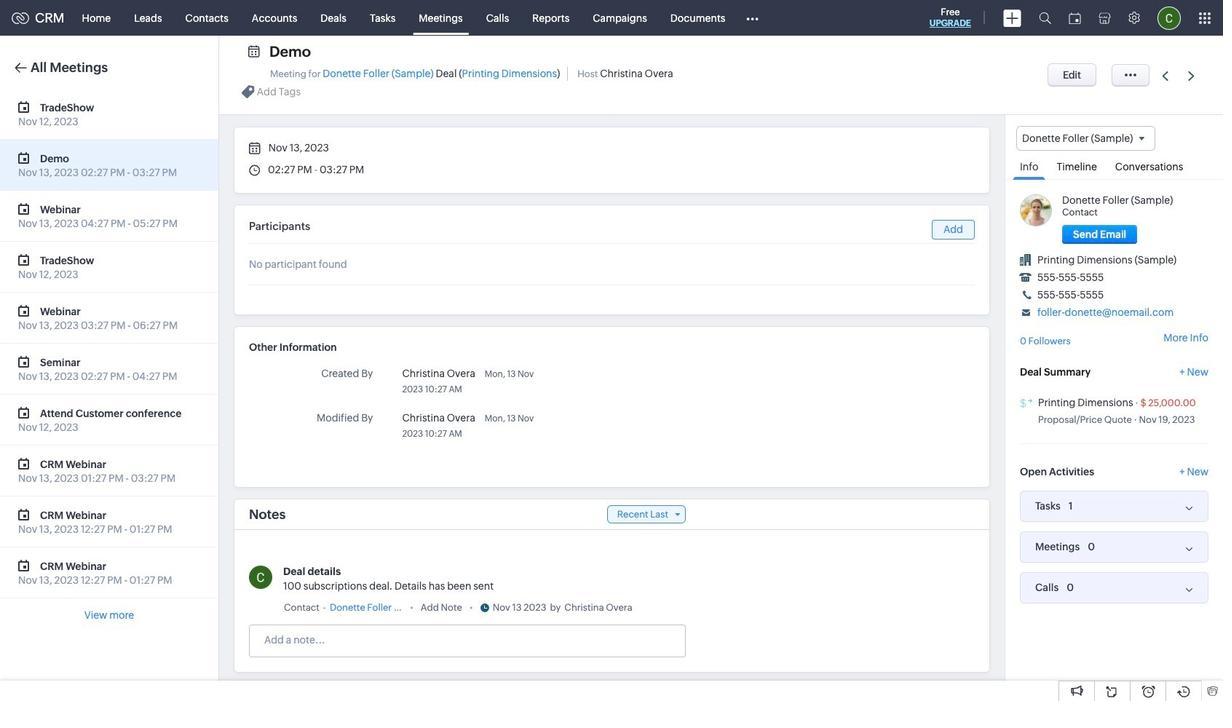 Task type: vqa. For each thing, say whether or not it's contained in the screenshot.
- in option
no



Task type: describe. For each thing, give the bounding box(es) containing it.
search image
[[1039, 12, 1052, 24]]

profile element
[[1149, 0, 1190, 35]]

Add a note... field
[[250, 633, 685, 648]]

search element
[[1031, 0, 1061, 36]]

Other Modules field
[[737, 6, 769, 29]]



Task type: locate. For each thing, give the bounding box(es) containing it.
None button
[[1048, 63, 1097, 87], [1063, 225, 1138, 244], [1048, 63, 1097, 87], [1063, 225, 1138, 244]]

profile image
[[1158, 6, 1181, 29]]

logo image
[[12, 12, 29, 24]]

create menu element
[[995, 0, 1031, 35]]

next record image
[[1189, 71, 1198, 80]]

None field
[[1017, 126, 1156, 151]]

create menu image
[[1004, 9, 1022, 27]]

calendar image
[[1069, 12, 1082, 24]]

previous record image
[[1163, 71, 1169, 80]]



